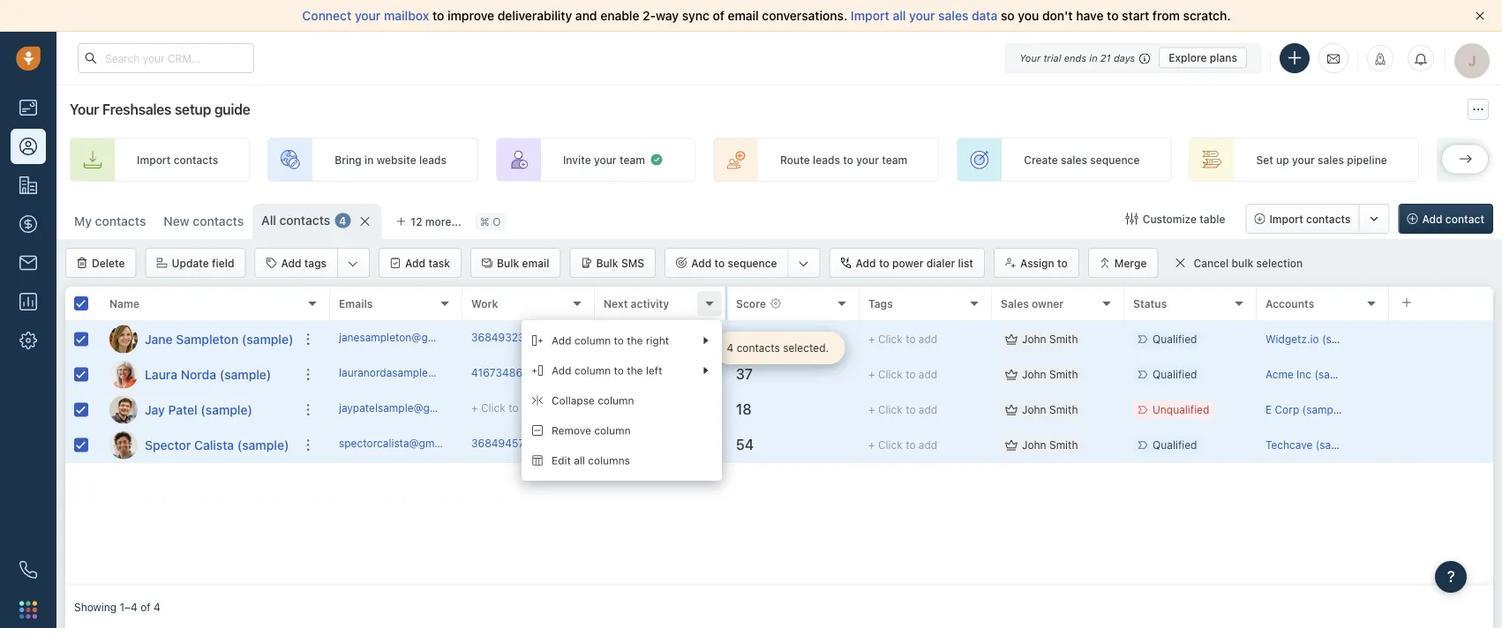 Task type: vqa. For each thing, say whether or not it's contained in the screenshot.
the leftmost container_WX8MsF4aQZ5i3RN1 icon
no



Task type: describe. For each thing, give the bounding box(es) containing it.
add task
[[405, 257, 450, 269]]

column for remove column
[[595, 425, 631, 437]]

email image
[[1328, 51, 1340, 66]]

status
[[1134, 298, 1168, 310]]

add for add to power dialer list
[[856, 257, 877, 269]]

jane
[[145, 332, 173, 347]]

lauranordasample@gmail.com link
[[339, 365, 489, 384]]

cell for 18
[[1390, 393, 1494, 427]]

contacts right new
[[193, 214, 244, 229]]

route
[[781, 154, 810, 166]]

customize table
[[1143, 213, 1226, 225]]

your right invite
[[594, 154, 617, 166]]

3684932360
[[472, 331, 538, 344]]

up
[[1277, 154, 1290, 166]]

import contacts for import contacts button
[[1270, 213, 1351, 225]]

4 contacts selected.
[[727, 342, 829, 355]]

corp
[[1276, 404, 1300, 416]]

add for add tags
[[281, 257, 302, 269]]

⌘ o
[[480, 215, 501, 228]]

edit all columns menu item
[[522, 446, 722, 476]]

next
[[604, 298, 628, 310]]

techcave
[[1266, 439, 1313, 452]]

explore
[[1169, 52, 1208, 64]]

route leads to your team link
[[713, 138, 940, 182]]

(sample) for laura norda (sample)
[[220, 367, 271, 382]]

1 leads from the left
[[419, 154, 447, 166]]

laura
[[145, 367, 178, 382]]

remove
[[552, 425, 592, 437]]

field
[[212, 257, 234, 269]]

bring
[[335, 154, 362, 166]]

in inside bring in website leads link
[[365, 154, 374, 166]]

improve
[[448, 8, 495, 23]]

explore plans link
[[1160, 47, 1248, 68]]

qualified for 52
[[1153, 333, 1198, 346]]

(sample) for acme inc (sample)
[[1315, 369, 1359, 381]]

container_wx8msf4aqz5i3rn1 image for 54
[[1006, 439, 1018, 452]]

press space to deselect this row. row containing 18
[[330, 393, 1494, 428]]

2 leads from the left
[[813, 154, 841, 166]]

john smith for 37
[[1023, 369, 1079, 381]]

techcave (sample)
[[1266, 439, 1360, 452]]

way
[[656, 8, 679, 23]]

cell for 52
[[1390, 322, 1494, 357]]

phone image
[[19, 562, 37, 579]]

john smith for 54
[[1023, 439, 1079, 452]]

add to sequence
[[691, 257, 778, 269]]

accounts
[[1266, 298, 1315, 310]]

collapse column menu item
[[522, 386, 722, 416]]

add tags
[[281, 257, 327, 269]]

the for right
[[627, 335, 643, 347]]

2 team from the left
[[882, 154, 908, 166]]

john for 37
[[1023, 369, 1047, 381]]

+ click to add for 54
[[869, 439, 938, 452]]

spectorcalista@gmail.com link
[[339, 436, 470, 455]]

create sales sequence
[[1024, 154, 1140, 166]]

52
[[736, 331, 754, 348]]

2 horizontal spatial sales
[[1318, 154, 1345, 166]]

sampleton
[[176, 332, 239, 347]]

37
[[736, 366, 753, 383]]

customize table button
[[1115, 204, 1237, 234]]

update field
[[172, 257, 234, 269]]

data
[[972, 8, 998, 23]]

janesampleton@gmail.com 3684932360
[[339, 331, 538, 344]]

import for import contacts button
[[1270, 213, 1304, 225]]

and
[[576, 8, 597, 23]]

1 horizontal spatial in
[[1090, 52, 1098, 64]]

jay patel (sample)
[[145, 403, 253, 417]]

qualified for 54
[[1153, 439, 1198, 452]]

update field button
[[145, 248, 246, 278]]

ends
[[1065, 52, 1087, 64]]

sync
[[682, 8, 710, 23]]

+ click to add for 52
[[869, 333, 938, 346]]

merge button
[[1089, 248, 1159, 278]]

(sample) for jane sampleton (sample)
[[242, 332, 294, 347]]

add for add contact
[[1423, 213, 1443, 225]]

task inside button
[[429, 257, 450, 269]]

add column to the left
[[552, 365, 663, 377]]

3684932360 link
[[472, 330, 538, 349]]

jane sampleton (sample)
[[145, 332, 294, 347]]

add for 37
[[919, 369, 938, 381]]

12
[[411, 215, 423, 228]]

trial
[[1044, 52, 1062, 64]]

container_wx8msf4aqz5i3rn1 image inside the customize table button
[[1126, 213, 1139, 225]]

press space to deselect this row. row containing jane sampleton (sample)
[[65, 322, 330, 358]]

table
[[1200, 213, 1226, 225]]

phone element
[[11, 553, 46, 588]]

create sales sequence link
[[957, 138, 1172, 182]]

4167348672 link
[[472, 365, 535, 384]]

laura norda (sample)
[[145, 367, 271, 382]]

press space to deselect this row. row containing 52
[[330, 322, 1494, 358]]

press space to deselect this row. row containing 54
[[330, 428, 1494, 464]]

all inside menu item
[[574, 455, 585, 467]]

techcave (sample) link
[[1266, 439, 1360, 452]]

add tags button
[[256, 249, 337, 277]]

freshsales
[[102, 101, 171, 118]]

my contacts
[[74, 214, 146, 229]]

angle down image
[[348, 255, 359, 273]]

invite your team link
[[496, 138, 696, 182]]

janesampleton@gmail.com link
[[339, 330, 473, 349]]

column for add column to the right
[[575, 335, 611, 347]]

2-
[[643, 8, 656, 23]]

(sample) for spector calista (sample)
[[237, 438, 289, 453]]

merge
[[1115, 257, 1147, 269]]

1 horizontal spatial import
[[851, 8, 890, 23]]

click for 37
[[879, 369, 903, 381]]

set up your sales pipeline link
[[1190, 138, 1420, 182]]

contacts right my
[[95, 214, 146, 229]]

sms
[[622, 257, 645, 269]]

add to power dialer list button
[[830, 248, 985, 278]]

12 more... button
[[386, 209, 471, 234]]

grid containing 52
[[65, 285, 1494, 586]]

sequence for add to sequence
[[728, 257, 778, 269]]

next activity
[[604, 298, 670, 310]]

all contacts 4
[[261, 213, 346, 228]]

j image for jane sampleton (sample)
[[109, 325, 138, 354]]

janesampleton@gmail.com
[[339, 331, 473, 344]]

(sample) for jay patel (sample)
[[201, 403, 253, 417]]

row group containing 52
[[330, 322, 1494, 464]]

54
[[736, 437, 754, 453]]

right
[[646, 335, 669, 347]]

+ click to add for 18
[[869, 404, 938, 416]]

sequence for create sales sequence
[[1091, 154, 1140, 166]]

cell for 54
[[1390, 428, 1494, 463]]

add for 18
[[919, 404, 938, 416]]

your for your freshsales setup guide
[[70, 101, 99, 118]]

assign to button
[[994, 248, 1080, 278]]

3684945781
[[472, 437, 536, 450]]

plans
[[1210, 52, 1238, 64]]

add to sequence button
[[666, 249, 788, 277]]

acme
[[1266, 369, 1294, 381]]

spector
[[145, 438, 191, 453]]

bulk for bulk sms
[[596, 257, 619, 269]]

your left data
[[910, 8, 936, 23]]

+ add task for 37
[[604, 369, 657, 381]]

bulk
[[1232, 257, 1254, 270]]

the for left
[[627, 365, 643, 377]]

you
[[1018, 8, 1040, 23]]

import contacts button
[[1246, 204, 1360, 234]]

have
[[1077, 8, 1104, 23]]

name row
[[65, 287, 330, 322]]

don't
[[1043, 8, 1073, 23]]

container_wx8msf4aqz5i3rn1 image for 52
[[1006, 333, 1018, 346]]



Task type: locate. For each thing, give the bounding box(es) containing it.
row group
[[65, 322, 330, 464], [330, 322, 1494, 464]]

1 vertical spatial all
[[574, 455, 585, 467]]

angle down image
[[799, 255, 809, 273]]

in left 21
[[1090, 52, 1098, 64]]

add for add column to the left
[[552, 365, 572, 377]]

1 bulk from the left
[[497, 257, 519, 269]]

click for 52
[[879, 333, 903, 346]]

0 vertical spatial import
[[851, 8, 890, 23]]

press space to deselect this row. row containing jay patel (sample)
[[65, 393, 330, 428]]

your
[[355, 8, 381, 23], [910, 8, 936, 23], [594, 154, 617, 166], [857, 154, 879, 166], [1293, 154, 1315, 166]]

2 vertical spatial task
[[636, 404, 657, 416]]

lauranordasample@gmail.com
[[339, 367, 489, 379]]

2 john from the top
[[1023, 369, 1047, 381]]

add to sequence group
[[665, 248, 821, 278]]

laura norda (sample) link
[[145, 366, 271, 384]]

john for 18
[[1023, 404, 1047, 416]]

(sample) down e corp (sample) link
[[1316, 439, 1360, 452]]

all left data
[[893, 8, 906, 23]]

sales left pipeline
[[1318, 154, 1345, 166]]

your freshsales setup guide
[[70, 101, 250, 118]]

guide
[[214, 101, 250, 118]]

task down right
[[636, 369, 657, 381]]

collapse
[[552, 395, 595, 407]]

setup
[[175, 101, 211, 118]]

your
[[1020, 52, 1041, 64], [70, 101, 99, 118]]

1 john from the top
[[1023, 333, 1047, 346]]

tags
[[304, 257, 327, 269]]

connect
[[302, 8, 352, 23]]

column for collapse column
[[598, 395, 634, 407]]

3 + click to add from the top
[[869, 404, 938, 416]]

1 vertical spatial + add task
[[604, 404, 657, 416]]

2 horizontal spatial import
[[1270, 213, 1304, 225]]

widgetz.io
[[1266, 333, 1320, 346]]

delete
[[92, 257, 125, 269]]

qualified down status
[[1153, 333, 1198, 346]]

john for 52
[[1023, 333, 1047, 346]]

(sample) down jane sampleton (sample) link
[[220, 367, 271, 382]]

import contacts up selection on the top
[[1270, 213, 1351, 225]]

(sample) right 'inc'
[[1315, 369, 1359, 381]]

container_wx8msf4aqz5i3rn1 image
[[650, 153, 664, 167], [1126, 213, 1139, 225], [1175, 257, 1187, 269], [1006, 404, 1018, 416]]

mailbox
[[384, 8, 429, 23]]

(sample) right sampleton
[[242, 332, 294, 347]]

(sample) up spector calista (sample)
[[201, 403, 253, 417]]

add for 52
[[919, 333, 938, 346]]

qualified
[[1153, 333, 1198, 346], [1153, 369, 1198, 381], [1153, 439, 1198, 452]]

freshworks switcher image
[[19, 602, 37, 619]]

0 horizontal spatial import
[[137, 154, 171, 166]]

1 team from the left
[[620, 154, 645, 166]]

l image
[[109, 361, 138, 389]]

the left right
[[627, 335, 643, 347]]

j image for jay patel (sample)
[[109, 396, 138, 424]]

0 vertical spatial 4
[[339, 215, 346, 227]]

all
[[261, 213, 276, 228]]

s image
[[109, 431, 138, 460]]

contacts inside button
[[1307, 213, 1351, 225]]

john smith for 18
[[1023, 404, 1079, 416]]

+ add task up collapse column menu item at the left bottom of the page
[[604, 369, 657, 381]]

selection
[[1257, 257, 1303, 270]]

your trial ends in 21 days
[[1020, 52, 1136, 64]]

4 smith from the top
[[1050, 439, 1079, 452]]

name
[[109, 298, 140, 310]]

create
[[1024, 154, 1059, 166]]

close image
[[1476, 11, 1485, 20]]

e
[[1266, 404, 1273, 416]]

name column header
[[101, 287, 330, 322]]

column up "remove column" menu item
[[598, 395, 634, 407]]

sales left data
[[939, 8, 969, 23]]

4167348672
[[472, 367, 535, 379]]

press space to deselect this row. row containing laura norda (sample)
[[65, 358, 330, 393]]

your right route
[[857, 154, 879, 166]]

0 vertical spatial your
[[1020, 52, 1041, 64]]

sales
[[1001, 298, 1029, 310]]

container_wx8msf4aqz5i3rn1 image inside the invite your team link
[[650, 153, 664, 167]]

task for 18
[[636, 404, 657, 416]]

21
[[1101, 52, 1111, 64]]

0 horizontal spatial email
[[522, 257, 550, 269]]

start
[[1122, 8, 1150, 23]]

owner
[[1032, 298, 1064, 310]]

patel
[[168, 403, 198, 417]]

leads right website
[[419, 154, 447, 166]]

cell for 37
[[1390, 358, 1494, 392]]

bulk for bulk email
[[497, 257, 519, 269]]

1 vertical spatial j image
[[109, 396, 138, 424]]

1 horizontal spatial all
[[893, 8, 906, 23]]

task for 37
[[636, 369, 657, 381]]

0 horizontal spatial your
[[70, 101, 99, 118]]

+ add task for 18
[[604, 404, 657, 416]]

1 vertical spatial your
[[70, 101, 99, 118]]

click for 54
[[879, 439, 903, 452]]

left
[[646, 365, 663, 377]]

bring in website leads link
[[268, 138, 479, 182]]

work
[[472, 298, 498, 310]]

so
[[1001, 8, 1015, 23]]

showing
[[74, 601, 117, 614]]

2 vertical spatial import
[[1270, 213, 1304, 225]]

j image
[[109, 325, 138, 354], [109, 396, 138, 424]]

add for add column to the right
[[552, 335, 572, 347]]

john for 54
[[1023, 439, 1047, 452]]

contacts up the 37
[[737, 342, 780, 355]]

4 cell from the top
[[1390, 428, 1494, 463]]

3684945781 link
[[472, 436, 536, 455]]

sequence up score
[[728, 257, 778, 269]]

0 horizontal spatial all
[[574, 455, 585, 467]]

3 qualified from the top
[[1153, 439, 1198, 452]]

0 horizontal spatial 4
[[154, 601, 160, 614]]

jaypatelsample@gmail.com
[[339, 402, 475, 414]]

smith for 54
[[1050, 439, 1079, 452]]

invite
[[563, 154, 591, 166]]

3 john smith from the top
[[1023, 404, 1079, 416]]

0 horizontal spatial of
[[141, 601, 151, 614]]

j image left jane
[[109, 325, 138, 354]]

smith
[[1050, 333, 1079, 346], [1050, 369, 1079, 381], [1050, 404, 1079, 416], [1050, 439, 1079, 452]]

4 left 52
[[727, 342, 734, 355]]

grid
[[65, 285, 1494, 586]]

import up selection on the top
[[1270, 213, 1304, 225]]

all contacts link
[[261, 212, 331, 230]]

qualified up unqualified
[[1153, 369, 1198, 381]]

remove column menu item
[[522, 416, 722, 446]]

inc
[[1297, 369, 1312, 381]]

column up add column to the left
[[575, 335, 611, 347]]

(sample) for e corp (sample)
[[1303, 404, 1347, 416]]

import right the conversations.
[[851, 8, 890, 23]]

email inside bulk email button
[[522, 257, 550, 269]]

of
[[713, 8, 725, 23], [141, 601, 151, 614]]

sequence right create
[[1091, 154, 1140, 166]]

column up columns
[[595, 425, 631, 437]]

1 row group from the left
[[65, 322, 330, 464]]

1 vertical spatial of
[[141, 601, 151, 614]]

0 vertical spatial sequence
[[1091, 154, 1140, 166]]

column
[[575, 335, 611, 347], [575, 365, 611, 377], [598, 395, 634, 407], [595, 425, 631, 437]]

add task button
[[379, 248, 462, 278]]

add
[[1423, 213, 1443, 225], [281, 257, 302, 269], [405, 257, 426, 269], [691, 257, 712, 269], [856, 257, 877, 269], [552, 335, 572, 347], [552, 365, 572, 377], [614, 369, 633, 381], [614, 404, 633, 416]]

1 horizontal spatial of
[[713, 8, 725, 23]]

bulk sms
[[596, 257, 645, 269]]

bulk down o
[[497, 257, 519, 269]]

add to power dialer list
[[856, 257, 974, 269]]

import contacts for import contacts link
[[137, 154, 218, 166]]

0 horizontal spatial import contacts
[[137, 154, 218, 166]]

1 + click to add from the top
[[869, 333, 938, 346]]

1 vertical spatial qualified
[[1153, 369, 1198, 381]]

1 cell from the top
[[1390, 322, 1494, 357]]

add inside "group"
[[281, 257, 302, 269]]

menu containing add column to the right
[[522, 321, 722, 481]]

score
[[736, 298, 766, 310]]

2 smith from the top
[[1050, 369, 1079, 381]]

1 vertical spatial import contacts
[[1270, 213, 1351, 225]]

task down left
[[636, 404, 657, 416]]

0 vertical spatial j image
[[109, 325, 138, 354]]

widgetz.io (sample) link
[[1266, 333, 1367, 346]]

acme inc (sample)
[[1266, 369, 1359, 381]]

click for 18
[[879, 404, 903, 416]]

all
[[893, 8, 906, 23], [574, 455, 585, 467]]

team
[[620, 154, 645, 166], [882, 154, 908, 166]]

3 smith from the top
[[1050, 404, 1079, 416]]

2 vertical spatial qualified
[[1153, 439, 1198, 452]]

column up collapse column at the bottom left
[[575, 365, 611, 377]]

add tags group
[[255, 248, 370, 278]]

your right up
[[1293, 154, 1315, 166]]

jane sampleton (sample) link
[[145, 331, 294, 348]]

1 qualified from the top
[[1153, 333, 1198, 346]]

qualified for 37
[[1153, 369, 1198, 381]]

1 j image from the top
[[109, 325, 138, 354]]

1 + add task from the top
[[604, 369, 657, 381]]

new contacts
[[164, 214, 244, 229]]

2 j image from the top
[[109, 396, 138, 424]]

smith for 18
[[1050, 404, 1079, 416]]

1 horizontal spatial sequence
[[1091, 154, 1140, 166]]

4 john smith from the top
[[1023, 439, 1079, 452]]

e corp (sample) link
[[1266, 404, 1347, 416]]

to inside button
[[715, 257, 725, 269]]

import inside button
[[1270, 213, 1304, 225]]

0 horizontal spatial sales
[[939, 8, 969, 23]]

sales right create
[[1061, 154, 1088, 166]]

set up your sales pipeline
[[1257, 154, 1388, 166]]

contacts down setup
[[174, 154, 218, 166]]

all right edit
[[574, 455, 585, 467]]

4 john from the top
[[1023, 439, 1047, 452]]

2 bulk from the left
[[596, 257, 619, 269]]

the left left
[[627, 365, 643, 377]]

menu
[[522, 321, 722, 481]]

task
[[429, 257, 450, 269], [636, 369, 657, 381], [636, 404, 657, 416]]

1 horizontal spatial 4
[[339, 215, 346, 227]]

0 vertical spatial of
[[713, 8, 725, 23]]

12 more...
[[411, 215, 462, 228]]

3 cell from the top
[[1390, 393, 1494, 427]]

leads
[[419, 154, 447, 166], [813, 154, 841, 166]]

0 vertical spatial email
[[728, 8, 759, 23]]

+ click to add
[[869, 333, 938, 346], [869, 369, 938, 381], [869, 404, 938, 416], [869, 439, 938, 452]]

3 john from the top
[[1023, 404, 1047, 416]]

add for add to sequence
[[691, 257, 712, 269]]

0 vertical spatial the
[[627, 335, 643, 347]]

0 vertical spatial import contacts
[[137, 154, 218, 166]]

2 horizontal spatial 4
[[727, 342, 734, 355]]

of right sync
[[713, 8, 725, 23]]

+ add task up remove column
[[604, 404, 657, 416]]

0 horizontal spatial sequence
[[728, 257, 778, 269]]

contacts right all
[[280, 213, 331, 228]]

connect your mailbox to improve deliverability and enable 2-way sync of email conversations. import all your sales data so you don't have to start from scratch.
[[302, 8, 1231, 23]]

0 horizontal spatial in
[[365, 154, 374, 166]]

0 vertical spatial in
[[1090, 52, 1098, 64]]

smith for 52
[[1050, 333, 1079, 346]]

1 vertical spatial sequence
[[728, 257, 778, 269]]

calista
[[194, 438, 234, 453]]

add inside button
[[691, 257, 712, 269]]

tags
[[869, 298, 893, 310]]

1 vertical spatial email
[[522, 257, 550, 269]]

(sample)
[[242, 332, 294, 347], [1323, 333, 1367, 346], [220, 367, 271, 382], [1315, 369, 1359, 381], [201, 403, 253, 417], [1303, 404, 1347, 416], [237, 438, 289, 453], [1316, 439, 1360, 452]]

0 vertical spatial task
[[429, 257, 450, 269]]

container_wx8msf4aqz5i3rn1 image
[[604, 333, 616, 346], [1006, 333, 1018, 346], [1006, 369, 1018, 381], [1006, 439, 1018, 452]]

1 vertical spatial in
[[365, 154, 374, 166]]

activity
[[631, 298, 670, 310]]

import down the your freshsales setup guide in the top left of the page
[[137, 154, 171, 166]]

import contacts inside button
[[1270, 213, 1351, 225]]

1 horizontal spatial bulk
[[596, 257, 619, 269]]

set
[[1257, 154, 1274, 166]]

1–4
[[120, 601, 138, 614]]

cell
[[1390, 322, 1494, 357], [1390, 358, 1494, 392], [1390, 393, 1494, 427], [1390, 428, 1494, 463]]

1 horizontal spatial email
[[728, 8, 759, 23]]

0 horizontal spatial team
[[620, 154, 645, 166]]

sales
[[939, 8, 969, 23], [1061, 154, 1088, 166], [1318, 154, 1345, 166]]

0 vertical spatial + add task
[[604, 369, 657, 381]]

(sample) right calista
[[237, 438, 289, 453]]

(sample) up 'acme inc (sample)'
[[1323, 333, 1367, 346]]

your for your trial ends in 21 days
[[1020, 52, 1041, 64]]

enable
[[601, 8, 640, 23]]

your left mailbox
[[355, 8, 381, 23]]

in right bring on the top left of page
[[365, 154, 374, 166]]

bulk sms button
[[570, 248, 656, 278]]

2 vertical spatial 4
[[154, 601, 160, 614]]

0 horizontal spatial leads
[[419, 154, 447, 166]]

invite your team
[[563, 154, 645, 166]]

1 john smith from the top
[[1023, 333, 1079, 346]]

your left freshsales
[[70, 101, 99, 118]]

spectorcalista@gmail.com
[[339, 437, 470, 450]]

of right 1–4 on the bottom left of the page
[[141, 601, 151, 614]]

qualified down unqualified
[[1153, 439, 1198, 452]]

1 vertical spatial task
[[636, 369, 657, 381]]

2 + click to add from the top
[[869, 369, 938, 381]]

2 the from the top
[[627, 365, 643, 377]]

assign to
[[1021, 257, 1068, 269]]

2 cell from the top
[[1390, 358, 1494, 392]]

column for add column to the left
[[575, 365, 611, 377]]

contacts down 'set up your sales pipeline'
[[1307, 213, 1351, 225]]

john smith for 52
[[1023, 333, 1079, 346]]

import for import contacts link
[[137, 154, 171, 166]]

jaypatelsample@gmail.com link
[[339, 401, 475, 420]]

press space to deselect this row. row
[[65, 322, 330, 358], [330, 322, 1494, 358], [65, 358, 330, 393], [330, 358, 1494, 393], [65, 393, 330, 428], [330, 393, 1494, 428], [65, 428, 330, 464], [330, 428, 1494, 464]]

container_wx8msf4aqz5i3rn1 image for 37
[[1006, 369, 1018, 381]]

bulk left sms
[[596, 257, 619, 269]]

press space to deselect this row. row containing spector calista (sample)
[[65, 428, 330, 464]]

+ click to add for 37
[[869, 369, 938, 381]]

1 the from the top
[[627, 335, 643, 347]]

columns
[[588, 455, 630, 467]]

smith for 37
[[1050, 369, 1079, 381]]

4 right 1–4 on the bottom left of the page
[[154, 601, 160, 614]]

new contacts button
[[155, 204, 253, 239], [164, 214, 244, 229]]

row group containing jane sampleton (sample)
[[65, 322, 330, 464]]

task down 12 more...
[[429, 257, 450, 269]]

your left trial at the right top of page
[[1020, 52, 1041, 64]]

1 horizontal spatial team
[[882, 154, 908, 166]]

2 + add task from the top
[[604, 404, 657, 416]]

bring in website leads
[[335, 154, 447, 166]]

4 + click to add from the top
[[869, 439, 938, 452]]

leads right route
[[813, 154, 841, 166]]

1 vertical spatial the
[[627, 365, 643, 377]]

0 vertical spatial all
[[893, 8, 906, 23]]

4 inside "all contacts 4"
[[339, 215, 346, 227]]

press space to deselect this row. row containing 37
[[330, 358, 1494, 393]]

1 vertical spatial import
[[137, 154, 171, 166]]

0 horizontal spatial bulk
[[497, 257, 519, 269]]

1 horizontal spatial import contacts
[[1270, 213, 1351, 225]]

sequence inside button
[[728, 257, 778, 269]]

1 horizontal spatial leads
[[813, 154, 841, 166]]

4 right all contacts link
[[339, 215, 346, 227]]

1 horizontal spatial your
[[1020, 52, 1041, 64]]

Search your CRM... text field
[[78, 43, 254, 73]]

2 qualified from the top
[[1153, 369, 1198, 381]]

1 vertical spatial 4
[[727, 342, 734, 355]]

(sample) right corp
[[1303, 404, 1347, 416]]

import contacts down setup
[[137, 154, 218, 166]]

j image left jay
[[109, 396, 138, 424]]

edit
[[552, 455, 571, 467]]

emails
[[339, 298, 373, 310]]

1 horizontal spatial sales
[[1061, 154, 1088, 166]]

jaypatelsample@gmail.com + click to add
[[339, 402, 541, 414]]

0 vertical spatial qualified
[[1153, 333, 1198, 346]]

2 john smith from the top
[[1023, 369, 1079, 381]]

2 row group from the left
[[330, 322, 1494, 464]]

days
[[1114, 52, 1136, 64]]

spector calista (sample)
[[145, 438, 289, 453]]

add for 54
[[919, 439, 938, 452]]

1 smith from the top
[[1050, 333, 1079, 346]]

import contacts group
[[1246, 204, 1390, 234]]

add for add task
[[405, 257, 426, 269]]



